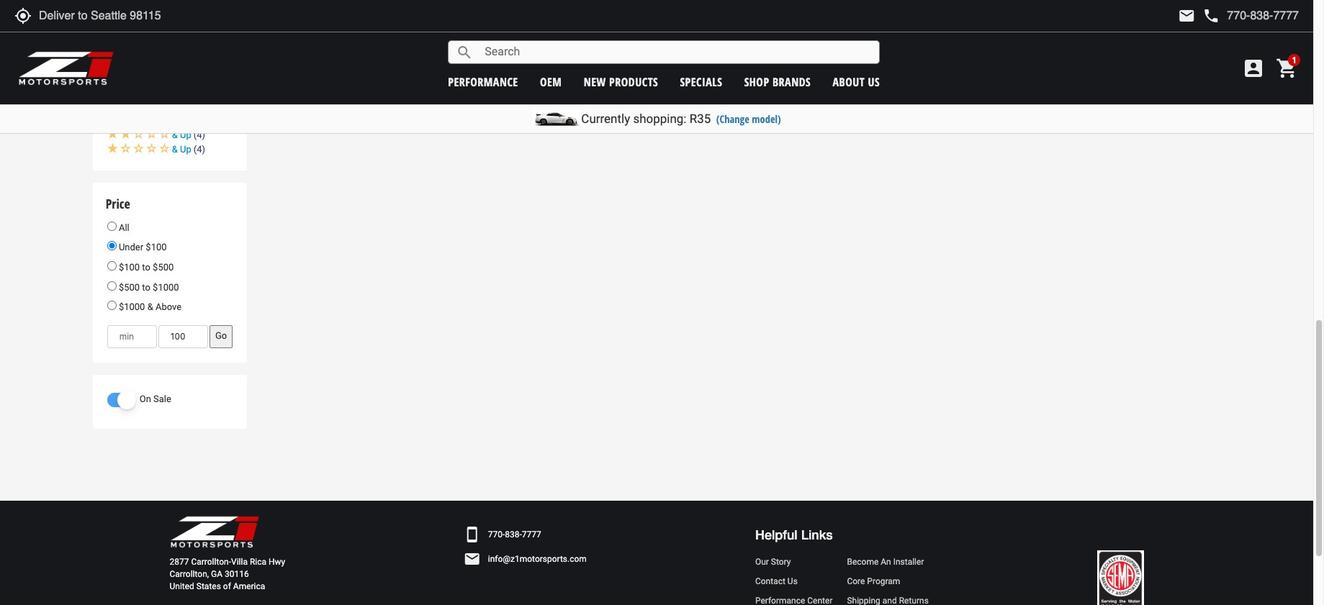 Task type: describe. For each thing, give the bounding box(es) containing it.
price
[[106, 195, 130, 213]]

new products
[[584, 74, 658, 90]]

smartphone 770-838-7777
[[464, 527, 541, 544]]

us for about us
[[868, 74, 880, 90]]

of
[[223, 582, 231, 592]]

max number field
[[158, 325, 208, 348]]

0 horizontal spatial $1000
[[119, 302, 145, 313]]

email info@z1motorsports.com
[[464, 551, 587, 568]]

under  $100
[[116, 242, 167, 253]]

oem
[[540, 74, 562, 90]]

$100 to $500
[[116, 262, 174, 273]]

shopping:
[[633, 112, 687, 126]]

new products link
[[584, 74, 658, 90]]

performance link
[[448, 74, 518, 90]]

under
[[119, 242, 143, 253]]

links
[[801, 527, 833, 543]]

info@z1motorsports.com link
[[488, 554, 587, 566]]

contact us
[[755, 577, 798, 587]]

performance
[[448, 74, 518, 90]]

core
[[847, 577, 865, 587]]

our story
[[755, 557, 791, 567]]

2 up from the top
[[180, 129, 191, 140]]

info@z1motorsports.com
[[488, 554, 587, 564]]

our story link
[[755, 557, 833, 569]]

770-
[[488, 530, 505, 540]]

above
[[155, 302, 182, 313]]

model)
[[752, 112, 781, 126]]

become an installer link
[[847, 557, 929, 569]]

0 horizontal spatial $100
[[119, 262, 140, 273]]

carrollton-
[[191, 557, 231, 567]]

ga
[[211, 570, 223, 580]]

search
[[456, 44, 473, 61]]

products
[[609, 74, 658, 90]]

to for $100
[[142, 262, 150, 273]]

more
[[144, 21, 166, 32]]

show
[[119, 21, 142, 32]]

on
[[139, 394, 151, 405]]

mail
[[1178, 7, 1196, 24]]

america
[[233, 582, 265, 592]]

shop
[[744, 74, 769, 90]]

currently shopping: r35 (change model)
[[581, 112, 781, 126]]

specials link
[[680, 74, 723, 90]]

1 up from the top
[[180, 100, 191, 111]]

sale
[[153, 394, 171, 405]]

1 horizontal spatial $100
[[146, 242, 167, 253]]

ratings
[[106, 75, 143, 93]]

$1000 & above
[[116, 302, 182, 313]]

about us link
[[833, 74, 880, 90]]

helpful links
[[755, 527, 833, 543]]

carrollton,
[[170, 570, 209, 580]]

770-838-7777 link
[[488, 529, 541, 542]]

installer
[[893, 557, 924, 567]]

villa
[[231, 557, 248, 567]]

2877
[[170, 557, 189, 567]]

helpful
[[755, 527, 798, 543]]

new
[[584, 74, 606, 90]]

an
[[881, 557, 891, 567]]

core program
[[847, 577, 900, 587]]

email
[[464, 551, 481, 568]]

account_box
[[1242, 57, 1265, 80]]

7777
[[522, 530, 541, 540]]

3 4 from the top
[[197, 144, 202, 154]]

2 & up 4 from the top
[[172, 129, 202, 140]]

3 up from the top
[[180, 144, 191, 154]]

min number field
[[107, 325, 157, 348]]

2 4 from the top
[[197, 129, 202, 140]]

on sale
[[139, 394, 171, 405]]

contact us link
[[755, 576, 833, 588]]

0 vertical spatial $500
[[153, 262, 174, 273]]

smartphone
[[464, 527, 481, 544]]

$500 to $1000
[[116, 282, 179, 293]]

shopping_cart link
[[1272, 57, 1299, 80]]

hwy
[[269, 557, 285, 567]]

currently
[[581, 112, 630, 126]]



Task type: vqa. For each thing, say whether or not it's contained in the screenshot.
Nut at the top of page
no



Task type: locate. For each thing, give the bounding box(es) containing it.
2 vertical spatial up
[[180, 144, 191, 154]]

show more
[[119, 21, 166, 32]]

about
[[833, 74, 865, 90]]

None radio
[[107, 242, 116, 251], [107, 301, 116, 310], [107, 242, 116, 251], [107, 301, 116, 310]]

1 vertical spatial to
[[142, 282, 150, 293]]

30116
[[225, 570, 249, 580]]

$100 down under
[[119, 262, 140, 273]]

become an installer
[[847, 557, 924, 567]]

0 vertical spatial $1000
[[153, 282, 179, 293]]

contact
[[755, 577, 786, 587]]

$100
[[146, 242, 167, 253], [119, 262, 140, 273]]

1 vertical spatial $500
[[119, 282, 140, 293]]

show more button
[[107, 18, 177, 36]]

rica
[[250, 557, 266, 567]]

Search search field
[[473, 41, 879, 63]]

shop brands link
[[744, 74, 811, 90]]

united
[[170, 582, 194, 592]]

$100 up $100 to $500
[[146, 242, 167, 253]]

(change
[[716, 112, 749, 126]]

& up 4
[[172, 100, 202, 111], [172, 129, 202, 140], [172, 144, 202, 154]]

z1 motorsports logo image
[[18, 50, 115, 86]]

0 horizontal spatial $500
[[119, 282, 140, 293]]

specials
[[680, 74, 723, 90]]

3 & up 4 from the top
[[172, 144, 202, 154]]

$1000
[[153, 282, 179, 293], [119, 302, 145, 313]]

to for $500
[[142, 282, 150, 293]]

None checkbox
[[107, 0, 119, 11]]

phone
[[1203, 7, 1220, 24]]

1 vertical spatial 4
[[197, 129, 202, 140]]

$500 down $100 to $500
[[119, 282, 140, 293]]

go
[[215, 331, 227, 342]]

1 vertical spatial us
[[788, 577, 798, 587]]

to
[[142, 262, 150, 273], [142, 282, 150, 293]]

program
[[867, 577, 900, 587]]

0 vertical spatial us
[[868, 74, 880, 90]]

$1000 up 'above'
[[153, 282, 179, 293]]

2 vertical spatial 4
[[197, 144, 202, 154]]

up
[[180, 100, 191, 111], [180, 129, 191, 140], [180, 144, 191, 154]]

to down $100 to $500
[[142, 282, 150, 293]]

states
[[196, 582, 221, 592]]

1 vertical spatial $100
[[119, 262, 140, 273]]

1 vertical spatial & up 4
[[172, 129, 202, 140]]

1 to from the top
[[142, 262, 150, 273]]

1 horizontal spatial $1000
[[153, 282, 179, 293]]

838-
[[505, 530, 522, 540]]

go button
[[210, 325, 233, 348]]

None radio
[[107, 222, 116, 231], [107, 261, 116, 271], [107, 281, 116, 291], [107, 222, 116, 231], [107, 261, 116, 271], [107, 281, 116, 291]]

1 vertical spatial up
[[180, 129, 191, 140]]

core program link
[[847, 576, 929, 588]]

$1000 down $500 to $1000
[[119, 302, 145, 313]]

about us
[[833, 74, 880, 90]]

1 4 from the top
[[197, 100, 202, 111]]

mail phone
[[1178, 7, 1220, 24]]

&
[[172, 100, 178, 111], [172, 129, 178, 140], [172, 144, 178, 154], [147, 302, 153, 313]]

oem link
[[540, 74, 562, 90]]

us
[[868, 74, 880, 90], [788, 577, 798, 587]]

0 horizontal spatial us
[[788, 577, 798, 587]]

us down the our story link
[[788, 577, 798, 587]]

our
[[755, 557, 769, 567]]

0 vertical spatial up
[[180, 100, 191, 111]]

shopping_cart
[[1276, 57, 1299, 80]]

2877 carrollton-villa rica hwy carrollton, ga 30116 united states of america
[[170, 557, 285, 592]]

r35
[[690, 112, 711, 126]]

shop brands
[[744, 74, 811, 90]]

story
[[771, 557, 791, 567]]

z1 company logo image
[[170, 516, 260, 549]]

1 & up 4 from the top
[[172, 100, 202, 111]]

4
[[197, 100, 202, 111], [197, 129, 202, 140], [197, 144, 202, 154]]

1 horizontal spatial us
[[868, 74, 880, 90]]

my_location
[[14, 7, 32, 24]]

1 vertical spatial $1000
[[119, 302, 145, 313]]

(change model) link
[[716, 112, 781, 126]]

account_box link
[[1239, 57, 1269, 80]]

to up $500 to $1000
[[142, 262, 150, 273]]

0 vertical spatial to
[[142, 262, 150, 273]]

brands
[[773, 74, 811, 90]]

sema member logo image
[[1097, 551, 1144, 606]]

2 to from the top
[[142, 282, 150, 293]]

all
[[116, 222, 129, 233]]

$500
[[153, 262, 174, 273], [119, 282, 140, 293]]

become
[[847, 557, 879, 567]]

mail link
[[1178, 7, 1196, 24]]

2 vertical spatial & up 4
[[172, 144, 202, 154]]

0 vertical spatial & up 4
[[172, 100, 202, 111]]

0 vertical spatial 4
[[197, 100, 202, 111]]

$500 up $500 to $1000
[[153, 262, 174, 273]]

us for contact us
[[788, 577, 798, 587]]

phone link
[[1203, 7, 1299, 24]]

us right 'about'
[[868, 74, 880, 90]]

1 horizontal spatial $500
[[153, 262, 174, 273]]

0 vertical spatial $100
[[146, 242, 167, 253]]



